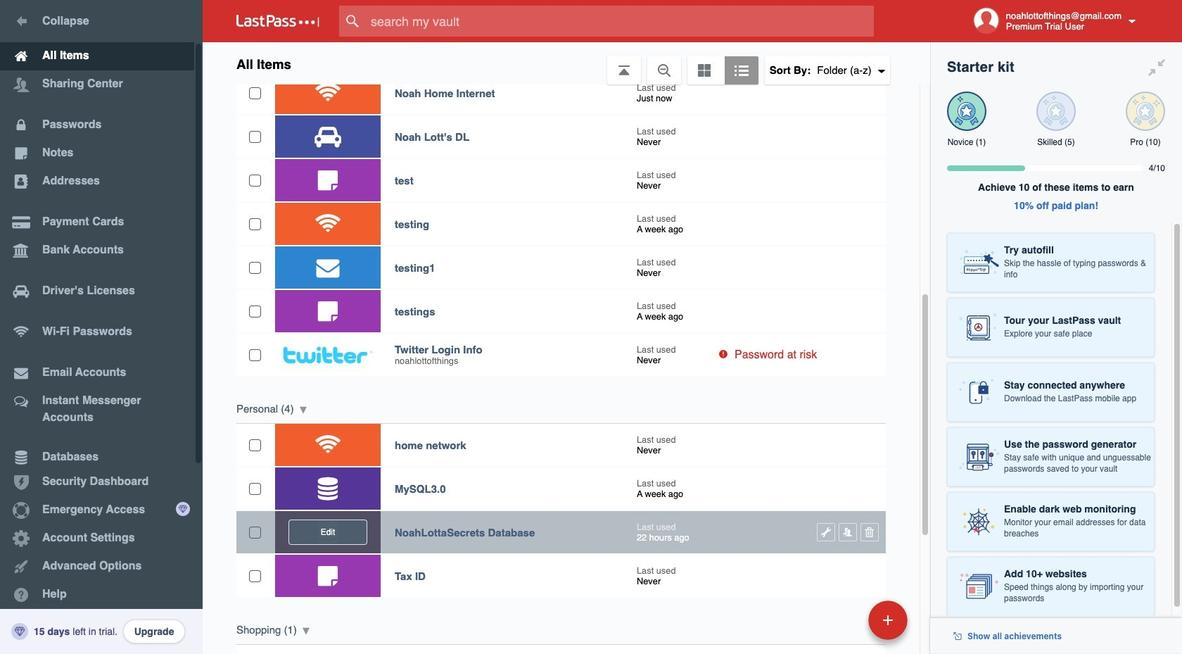 Task type: vqa. For each thing, say whether or not it's contained in the screenshot.
dialog
no



Task type: locate. For each thing, give the bounding box(es) containing it.
new item element
[[772, 600, 913, 640]]

vault options navigation
[[203, 42, 931, 84]]

lastpass image
[[237, 15, 320, 27]]

search my vault text field
[[339, 6, 902, 37]]



Task type: describe. For each thing, give the bounding box(es) containing it.
new item navigation
[[772, 596, 917, 654]]

main navigation navigation
[[0, 0, 203, 654]]

Search search field
[[339, 6, 902, 37]]



